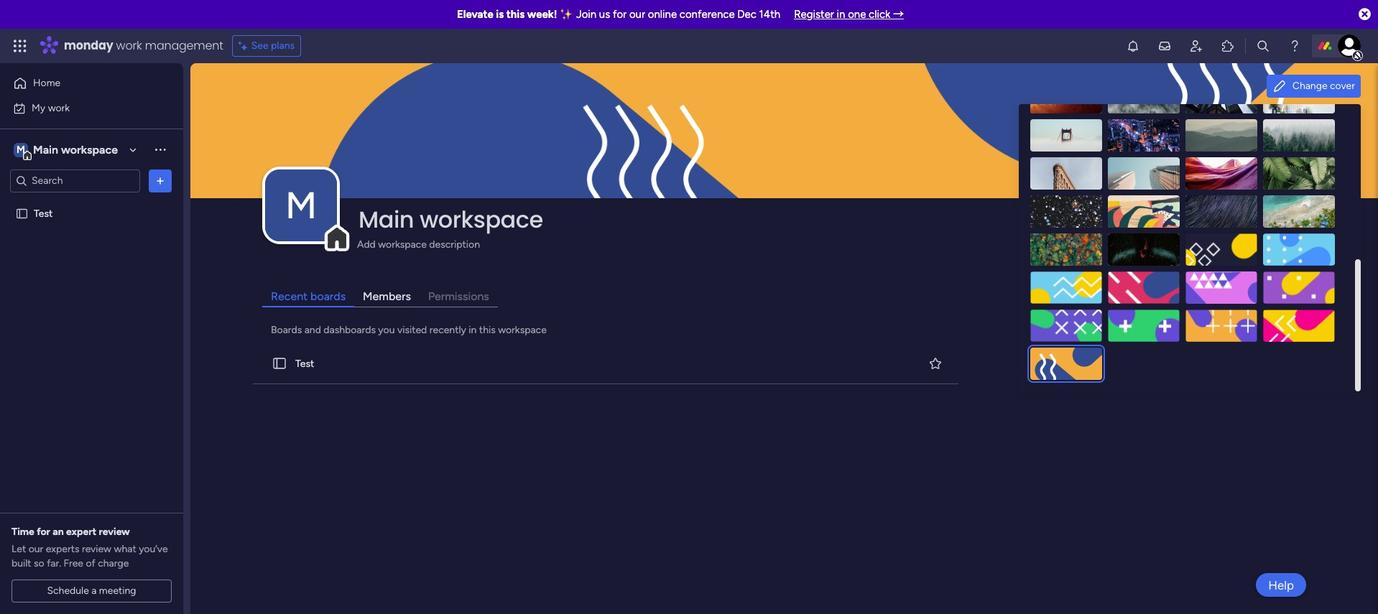 Task type: describe. For each thing, give the bounding box(es) containing it.
an
[[53, 526, 64, 538]]

visited
[[397, 324, 427, 336]]

us
[[599, 8, 610, 21]]

change cover button
[[1267, 75, 1361, 98]]

week!
[[527, 8, 557, 21]]

schedule a meeting
[[47, 585, 136, 597]]

register in one click → link
[[794, 8, 904, 21]]

boards
[[271, 324, 302, 336]]

1 vertical spatial this
[[479, 324, 496, 336]]

built
[[11, 558, 31, 570]]

you
[[378, 324, 395, 336]]

m inside workspace selection element
[[17, 143, 25, 156]]

1 horizontal spatial main
[[359, 203, 414, 236]]

and
[[305, 324, 321, 336]]

test for public board icon
[[295, 358, 314, 370]]

meeting
[[99, 585, 136, 597]]

online
[[648, 8, 677, 21]]

select product image
[[13, 39, 27, 53]]

conference
[[680, 8, 735, 21]]

see plans button
[[232, 35, 301, 57]]

my
[[32, 102, 45, 114]]

public board image
[[15, 207, 29, 220]]

0 vertical spatial in
[[837, 8, 846, 21]]

so
[[34, 558, 44, 570]]

help
[[1269, 578, 1294, 593]]

help image
[[1288, 39, 1302, 53]]

1 horizontal spatial this
[[507, 8, 525, 21]]

members
[[363, 290, 411, 303]]

Search in workspace field
[[30, 172, 120, 189]]

permissions
[[428, 290, 489, 303]]

work for my
[[48, 102, 70, 114]]

work for monday
[[116, 37, 142, 54]]

change cover
[[1293, 80, 1355, 92]]

description
[[429, 239, 480, 251]]

boards and dashboards you visited recently in this workspace
[[271, 324, 547, 336]]

monday work management
[[64, 37, 223, 54]]

test for public board image
[[34, 207, 53, 220]]

a
[[91, 585, 97, 597]]

one
[[848, 8, 866, 21]]

brad klo image
[[1338, 34, 1361, 57]]

add to favorites image
[[928, 356, 943, 371]]

→
[[893, 8, 904, 21]]

let
[[11, 543, 26, 556]]

main inside workspace selection element
[[33, 143, 58, 156]]

notifications image
[[1126, 39, 1141, 53]]

0 vertical spatial for
[[613, 8, 627, 21]]

help button
[[1256, 574, 1307, 597]]

see plans
[[251, 40, 295, 52]]

dec
[[738, 8, 757, 21]]

0 horizontal spatial workspace image
[[14, 142, 28, 158]]

Main workspace field
[[355, 203, 1320, 236]]

expert
[[66, 526, 96, 538]]

is
[[496, 8, 504, 21]]

✨
[[560, 8, 574, 21]]

free
[[64, 558, 83, 570]]

search everything image
[[1256, 39, 1271, 53]]

workspace options image
[[153, 142, 167, 157]]

m inside dropdown button
[[285, 183, 317, 228]]

home button
[[9, 72, 155, 95]]

my work
[[32, 102, 70, 114]]

elevate
[[457, 8, 494, 21]]

join
[[576, 8, 597, 21]]

click
[[869, 8, 891, 21]]



Task type: vqa. For each thing, say whether or not it's contained in the screenshot.
M within Workspace image
yes



Task type: locate. For each thing, give the bounding box(es) containing it.
0 vertical spatial work
[[116, 37, 142, 54]]

apps image
[[1221, 39, 1235, 53]]

0 vertical spatial main
[[33, 143, 58, 156]]

recent boards
[[271, 290, 346, 303]]

in
[[837, 8, 846, 21], [469, 324, 477, 336]]

charge
[[98, 558, 129, 570]]

schedule a meeting button
[[11, 580, 172, 603]]

main
[[33, 143, 58, 156], [359, 203, 414, 236]]

change
[[1293, 80, 1328, 92]]

0 horizontal spatial our
[[29, 543, 43, 556]]

1 vertical spatial review
[[82, 543, 111, 556]]

1 vertical spatial work
[[48, 102, 70, 114]]

main workspace inside workspace selection element
[[33, 143, 118, 156]]

register in one click →
[[794, 8, 904, 21]]

0 horizontal spatial main workspace
[[33, 143, 118, 156]]

work inside button
[[48, 102, 70, 114]]

workspace
[[61, 143, 118, 156], [420, 203, 543, 236], [378, 239, 427, 251], [498, 324, 547, 336]]

inbox image
[[1158, 39, 1172, 53]]

invite members image
[[1189, 39, 1204, 53]]

0 horizontal spatial for
[[37, 526, 50, 538]]

my work button
[[9, 97, 155, 120]]

0 horizontal spatial test
[[34, 207, 53, 220]]

for right us
[[613, 8, 627, 21]]

you've
[[139, 543, 168, 556]]

test inside list box
[[34, 207, 53, 220]]

management
[[145, 37, 223, 54]]

1 horizontal spatial in
[[837, 8, 846, 21]]

main up add
[[359, 203, 414, 236]]

this right 'is'
[[507, 8, 525, 21]]

work
[[116, 37, 142, 54], [48, 102, 70, 114]]

1 horizontal spatial for
[[613, 8, 627, 21]]

0 vertical spatial this
[[507, 8, 525, 21]]

1 horizontal spatial main workspace
[[359, 203, 543, 236]]

our inside time for an expert review let our experts review what you've built so far. free of charge
[[29, 543, 43, 556]]

0 horizontal spatial m
[[17, 143, 25, 156]]

1 horizontal spatial workspace image
[[265, 170, 337, 242]]

m
[[17, 143, 25, 156], [285, 183, 317, 228]]

main down my work
[[33, 143, 58, 156]]

0 vertical spatial review
[[99, 526, 130, 538]]

1 vertical spatial our
[[29, 543, 43, 556]]

add
[[357, 239, 376, 251]]

0 vertical spatial test
[[34, 207, 53, 220]]

1 horizontal spatial work
[[116, 37, 142, 54]]

workspace selection element
[[14, 141, 120, 160]]

recent
[[271, 290, 308, 303]]

1 vertical spatial workspace image
[[265, 170, 337, 242]]

1 vertical spatial m
[[285, 183, 317, 228]]

1 vertical spatial main workspace
[[359, 203, 543, 236]]

1 horizontal spatial test
[[295, 358, 314, 370]]

cover
[[1330, 80, 1355, 92]]

for left an
[[37, 526, 50, 538]]

1 vertical spatial test
[[295, 358, 314, 370]]

test right public board icon
[[295, 358, 314, 370]]

main workspace
[[33, 143, 118, 156], [359, 203, 543, 236]]

see
[[251, 40, 269, 52]]

time for an expert review let our experts review what you've built so far. free of charge
[[11, 526, 168, 570]]

add workspace description
[[357, 239, 480, 251]]

0 vertical spatial m
[[17, 143, 25, 156]]

m button
[[265, 170, 337, 242]]

far.
[[47, 558, 61, 570]]

our
[[629, 8, 645, 21], [29, 543, 43, 556]]

work right monday
[[116, 37, 142, 54]]

1 horizontal spatial m
[[285, 183, 317, 228]]

main workspace up description
[[359, 203, 543, 236]]

in left "one"
[[837, 8, 846, 21]]

home
[[33, 77, 61, 89]]

0 vertical spatial our
[[629, 8, 645, 21]]

test list box
[[0, 198, 183, 420]]

our up so
[[29, 543, 43, 556]]

option
[[0, 201, 183, 203]]

elevate is this week! ✨ join us for our online conference dec 14th
[[457, 8, 781, 21]]

for
[[613, 8, 627, 21], [37, 526, 50, 538]]

of
[[86, 558, 95, 570]]

0 vertical spatial workspace image
[[14, 142, 28, 158]]

1 horizontal spatial our
[[629, 8, 645, 21]]

this right "recently" at the bottom of the page
[[479, 324, 496, 336]]

review up of
[[82, 543, 111, 556]]

0 horizontal spatial this
[[479, 324, 496, 336]]

our left "online"
[[629, 8, 645, 21]]

1 vertical spatial in
[[469, 324, 477, 336]]

1 vertical spatial main
[[359, 203, 414, 236]]

what
[[114, 543, 136, 556]]

test right public board image
[[34, 207, 53, 220]]

work right my
[[48, 102, 70, 114]]

workspace image
[[14, 142, 28, 158], [265, 170, 337, 242]]

review up what in the bottom of the page
[[99, 526, 130, 538]]

dashboards
[[324, 324, 376, 336]]

main workspace up search in workspace field at top left
[[33, 143, 118, 156]]

in right "recently" at the bottom of the page
[[469, 324, 477, 336]]

public board image
[[272, 356, 287, 372]]

register
[[794, 8, 834, 21]]

for inside time for an expert review let our experts review what you've built so far. free of charge
[[37, 526, 50, 538]]

0 horizontal spatial work
[[48, 102, 70, 114]]

0 vertical spatial main workspace
[[33, 143, 118, 156]]

0 horizontal spatial main
[[33, 143, 58, 156]]

this
[[507, 8, 525, 21], [479, 324, 496, 336]]

time
[[11, 526, 34, 538]]

monday
[[64, 37, 113, 54]]

plans
[[271, 40, 295, 52]]

options image
[[153, 174, 167, 188]]

1 vertical spatial for
[[37, 526, 50, 538]]

review
[[99, 526, 130, 538], [82, 543, 111, 556]]

0 horizontal spatial in
[[469, 324, 477, 336]]

14th
[[759, 8, 781, 21]]

test link
[[250, 344, 961, 385]]

experts
[[46, 543, 79, 556]]

recently
[[430, 324, 466, 336]]

boards
[[311, 290, 346, 303]]

test
[[34, 207, 53, 220], [295, 358, 314, 370]]

schedule
[[47, 585, 89, 597]]



